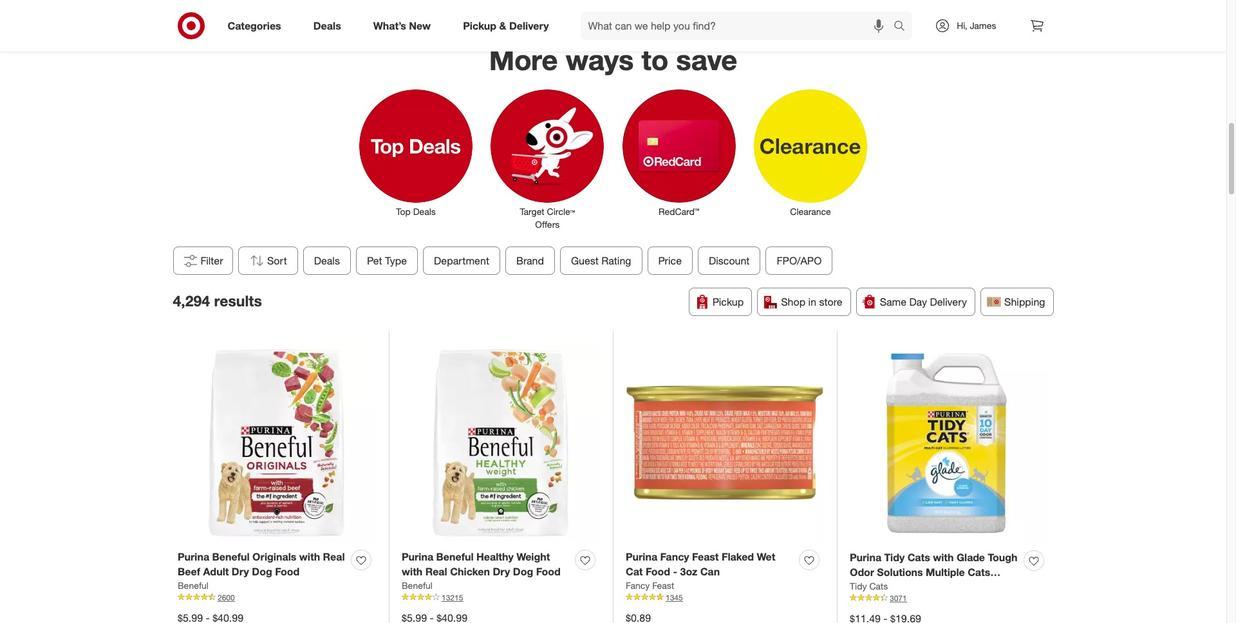 Task type: vqa. For each thing, say whether or not it's contained in the screenshot.
THE TYPE button
no



Task type: describe. For each thing, give the bounding box(es) containing it.
purina tidy cats with glade tough odor solutions multiple cats clumping litter
[[850, 551, 1018, 593]]

fancy feast link
[[626, 579, 674, 592]]

food inside the purina fancy feast flaked wet cat food - 3oz can
[[646, 565, 670, 578]]

originals
[[252, 550, 296, 563]]

tidy cats
[[850, 581, 888, 591]]

clearance link
[[745, 87, 876, 218]]

beneful link for beef
[[178, 579, 209, 592]]

guest
[[571, 254, 598, 267]]

weight
[[516, 550, 550, 563]]

redcard™
[[659, 206, 699, 217]]

deals for deals link
[[313, 19, 341, 32]]

glade
[[957, 551, 985, 564]]

beef
[[178, 565, 200, 578]]

deals button
[[303, 247, 351, 275]]

flaked
[[722, 550, 754, 563]]

delivery for pickup & delivery
[[509, 19, 549, 32]]

purina for purina beneful originals with real beef adult dry dog food
[[178, 550, 209, 563]]

top deals
[[396, 206, 436, 217]]

purina for purina tidy cats with glade tough odor solutions multiple cats clumping litter
[[850, 551, 882, 564]]

-
[[673, 565, 677, 578]]

purina for purina beneful healthy weight with real chicken dry dog food
[[402, 550, 433, 563]]

dry for adult
[[232, 565, 249, 578]]

4,294
[[173, 291, 210, 309]]

hi,
[[957, 20, 967, 31]]

redcard™ link
[[613, 87, 745, 218]]

guest rating
[[571, 254, 631, 267]]

pickup for pickup & delivery
[[463, 19, 496, 32]]

4,294 results
[[173, 291, 262, 309]]

real inside purina beneful originals with real beef adult dry dog food
[[323, 550, 345, 563]]

multiple
[[926, 566, 965, 579]]

categories
[[228, 19, 281, 32]]

adult
[[203, 565, 229, 578]]

beneful inside purina beneful healthy weight with real chicken dry dog food
[[436, 550, 474, 563]]

store
[[819, 295, 843, 308]]

dog for healthy
[[513, 565, 533, 578]]

purina beneful originals with real beef adult dry dog food link
[[178, 550, 346, 579]]

13215 link
[[402, 592, 600, 603]]

search button
[[888, 12, 919, 42]]

healthy
[[477, 550, 514, 563]]

purina beneful originals with real beef adult dry dog food
[[178, 550, 345, 578]]

1345
[[666, 593, 683, 602]]

in
[[808, 295, 816, 308]]

department button
[[423, 247, 500, 275]]

results
[[214, 291, 262, 309]]

fancy feast
[[626, 580, 674, 591]]

same day delivery button
[[856, 288, 976, 316]]

clumping
[[850, 581, 897, 593]]

wet
[[757, 550, 775, 563]]

shop in store button
[[757, 288, 851, 316]]

1 vertical spatial feast
[[652, 580, 674, 591]]

pickup & delivery
[[463, 19, 549, 32]]

1 vertical spatial deals
[[413, 206, 436, 217]]

rating
[[601, 254, 631, 267]]

hi, james
[[957, 20, 996, 31]]

litter
[[900, 581, 926, 593]]

13215
[[442, 593, 463, 602]]

new
[[409, 19, 431, 32]]

same
[[880, 295, 907, 308]]

sort button
[[238, 247, 298, 275]]

feast inside the purina fancy feast flaked wet cat food - 3oz can
[[692, 550, 719, 563]]

price button
[[647, 247, 693, 275]]

offers
[[535, 219, 560, 230]]

with inside purina beneful healthy weight with real chicken dry dog food
[[402, 565, 423, 578]]

filter
[[201, 254, 223, 267]]

cat
[[626, 565, 643, 578]]

shop in store
[[781, 295, 843, 308]]

dry for chicken
[[493, 565, 510, 578]]

1 vertical spatial cats
[[968, 566, 990, 579]]

categories link
[[217, 12, 297, 40]]

purina fancy feast flaked wet cat food - 3oz can link
[[626, 550, 794, 579]]

purina for purina fancy feast flaked wet cat food - 3oz can
[[626, 550, 657, 563]]

2600
[[218, 593, 235, 602]]

What can we help you find? suggestions appear below search field
[[580, 12, 897, 40]]

pickup for pickup
[[713, 295, 744, 308]]

chicken
[[450, 565, 490, 578]]

with for real
[[299, 550, 320, 563]]



Task type: locate. For each thing, give the bounding box(es) containing it.
pet type button
[[356, 247, 418, 275]]

fpo/apo
[[777, 254, 822, 267]]

1 horizontal spatial feast
[[692, 550, 719, 563]]

2 horizontal spatial cats
[[968, 566, 990, 579]]

0 vertical spatial pickup
[[463, 19, 496, 32]]

guest rating button
[[560, 247, 642, 275]]

1 horizontal spatial delivery
[[930, 295, 967, 308]]

delivery
[[509, 19, 549, 32], [930, 295, 967, 308]]

1 vertical spatial pickup
[[713, 295, 744, 308]]

2600 link
[[178, 592, 376, 603]]

0 horizontal spatial cats
[[869, 581, 888, 591]]

1 vertical spatial real
[[425, 565, 447, 578]]

target
[[520, 206, 545, 217]]

purina inside purina beneful originals with real beef adult dry dog food
[[178, 550, 209, 563]]

purina beneful healthy weight with real chicken dry dog food image
[[402, 344, 600, 542], [402, 344, 600, 542]]

what's new
[[373, 19, 431, 32]]

1 horizontal spatial with
[[402, 565, 423, 578]]

2 dry from the left
[[493, 565, 510, 578]]

0 horizontal spatial dog
[[252, 565, 272, 578]]

food down originals
[[275, 565, 300, 578]]

0 vertical spatial deals
[[313, 19, 341, 32]]

more ways to save
[[489, 43, 737, 77]]

search
[[888, 20, 919, 33]]

dog for originals
[[252, 565, 272, 578]]

dry right adult
[[232, 565, 249, 578]]

purina fancy feast flaked wet cat food - 3oz can image
[[626, 344, 824, 542], [626, 344, 824, 542]]

1 horizontal spatial fancy
[[660, 550, 689, 563]]

1 vertical spatial fancy
[[626, 580, 650, 591]]

&
[[499, 19, 506, 32]]

dog inside purina beneful healthy weight with real chicken dry dog food
[[513, 565, 533, 578]]

0 horizontal spatial feast
[[652, 580, 674, 591]]

circle™
[[547, 206, 575, 217]]

cats down glade
[[968, 566, 990, 579]]

pickup & delivery link
[[452, 12, 565, 40]]

0 vertical spatial feast
[[692, 550, 719, 563]]

pickup
[[463, 19, 496, 32], [713, 295, 744, 308]]

deals inside button
[[314, 254, 340, 267]]

pickup button
[[689, 288, 752, 316]]

2 dog from the left
[[513, 565, 533, 578]]

pet
[[367, 254, 382, 267]]

1 dry from the left
[[232, 565, 249, 578]]

purina tidy cats with glade tough odor solutions multiple cats clumping litter image
[[850, 344, 1049, 543], [850, 344, 1049, 543]]

beneful inside purina beneful originals with real beef adult dry dog food
[[212, 550, 250, 563]]

can
[[700, 565, 720, 578]]

shop
[[781, 295, 806, 308]]

to
[[642, 43, 668, 77]]

with for glade
[[933, 551, 954, 564]]

deals left what's
[[313, 19, 341, 32]]

0 horizontal spatial tidy
[[850, 581, 867, 591]]

2 food from the left
[[536, 565, 561, 578]]

tidy down odor
[[850, 581, 867, 591]]

2 horizontal spatial with
[[933, 551, 954, 564]]

2 vertical spatial deals
[[314, 254, 340, 267]]

pickup down discount button
[[713, 295, 744, 308]]

real inside purina beneful healthy weight with real chicken dry dog food
[[425, 565, 447, 578]]

james
[[970, 20, 996, 31]]

deals link
[[302, 12, 357, 40]]

pickup inside button
[[713, 295, 744, 308]]

what's
[[373, 19, 406, 32]]

3oz
[[680, 565, 697, 578]]

dog down weight
[[513, 565, 533, 578]]

food inside purina beneful originals with real beef adult dry dog food
[[275, 565, 300, 578]]

shipping
[[1004, 295, 1045, 308]]

save
[[676, 43, 737, 77]]

1 horizontal spatial beneful link
[[402, 579, 433, 592]]

deals for the deals button
[[314, 254, 340, 267]]

deals right top
[[413, 206, 436, 217]]

3071
[[890, 593, 907, 603]]

purina inside the purina fancy feast flaked wet cat food - 3oz can
[[626, 550, 657, 563]]

price
[[658, 254, 682, 267]]

tough
[[988, 551, 1018, 564]]

0 horizontal spatial beneful link
[[178, 579, 209, 592]]

2 vertical spatial cats
[[869, 581, 888, 591]]

dry inside purina beneful originals with real beef adult dry dog food
[[232, 565, 249, 578]]

food for weight
[[536, 565, 561, 578]]

0 horizontal spatial food
[[275, 565, 300, 578]]

purina inside purina beneful healthy weight with real chicken dry dog food
[[402, 550, 433, 563]]

solutions
[[877, 566, 923, 579]]

odor
[[850, 566, 874, 579]]

same day delivery
[[880, 295, 967, 308]]

0 horizontal spatial with
[[299, 550, 320, 563]]

deals
[[313, 19, 341, 32], [413, 206, 436, 217], [314, 254, 340, 267]]

what's new link
[[362, 12, 447, 40]]

1 horizontal spatial pickup
[[713, 295, 744, 308]]

purina beneful healthy weight with real chicken dry dog food
[[402, 550, 561, 578]]

brand
[[516, 254, 544, 267]]

1 horizontal spatial cats
[[908, 551, 930, 564]]

with inside purina beneful originals with real beef adult dry dog food
[[299, 550, 320, 563]]

filter button
[[173, 247, 233, 275]]

purina tidy cats with glade tough odor solutions multiple cats clumping litter link
[[850, 550, 1019, 593]]

2 beneful link from the left
[[402, 579, 433, 592]]

1 horizontal spatial dog
[[513, 565, 533, 578]]

beneful
[[212, 550, 250, 563], [436, 550, 474, 563], [178, 580, 209, 591], [402, 580, 433, 591]]

cats up solutions
[[908, 551, 930, 564]]

dry inside purina beneful healthy weight with real chicken dry dog food
[[493, 565, 510, 578]]

with up multiple
[[933, 551, 954, 564]]

3071 link
[[850, 593, 1049, 604]]

fancy
[[660, 550, 689, 563], [626, 580, 650, 591]]

food for with
[[275, 565, 300, 578]]

department
[[434, 254, 489, 267]]

0 horizontal spatial delivery
[[509, 19, 549, 32]]

tidy inside purina tidy cats with glade tough odor solutions multiple cats clumping litter
[[884, 551, 905, 564]]

fancy down cat on the right of page
[[626, 580, 650, 591]]

0 vertical spatial tidy
[[884, 551, 905, 564]]

with left the chicken
[[402, 565, 423, 578]]

feast
[[692, 550, 719, 563], [652, 580, 674, 591]]

type
[[385, 254, 407, 267]]

real up 13215
[[425, 565, 447, 578]]

tidy cats link
[[850, 580, 888, 593]]

food down weight
[[536, 565, 561, 578]]

purina beneful originals with real beef adult dry dog food image
[[178, 344, 376, 542], [178, 344, 376, 542]]

fpo/apo button
[[766, 247, 832, 275]]

2 horizontal spatial food
[[646, 565, 670, 578]]

beneful link
[[178, 579, 209, 592], [402, 579, 433, 592]]

with inside purina tidy cats with glade tough odor solutions multiple cats clumping litter
[[933, 551, 954, 564]]

top
[[396, 206, 411, 217]]

fancy inside the purina fancy feast flaked wet cat food - 3oz can
[[660, 550, 689, 563]]

feast up '1345'
[[652, 580, 674, 591]]

0 vertical spatial real
[[323, 550, 345, 563]]

0 vertical spatial delivery
[[509, 19, 549, 32]]

target circle™ offers
[[520, 206, 575, 230]]

purina inside purina tidy cats with glade tough odor solutions multiple cats clumping litter
[[850, 551, 882, 564]]

1 dog from the left
[[252, 565, 272, 578]]

0 horizontal spatial dry
[[232, 565, 249, 578]]

dog down originals
[[252, 565, 272, 578]]

discount
[[709, 254, 749, 267]]

clearance
[[790, 206, 831, 217]]

dry
[[232, 565, 249, 578], [493, 565, 510, 578]]

pet type
[[367, 254, 407, 267]]

1 vertical spatial tidy
[[850, 581, 867, 591]]

delivery right &
[[509, 19, 549, 32]]

1 food from the left
[[275, 565, 300, 578]]

1 horizontal spatial real
[[425, 565, 447, 578]]

tidy
[[884, 551, 905, 564], [850, 581, 867, 591]]

3 food from the left
[[646, 565, 670, 578]]

1 beneful link from the left
[[178, 579, 209, 592]]

1345 link
[[626, 592, 824, 603]]

0 vertical spatial fancy
[[660, 550, 689, 563]]

0 horizontal spatial fancy
[[626, 580, 650, 591]]

top deals link
[[350, 87, 482, 218]]

0 horizontal spatial pickup
[[463, 19, 496, 32]]

shipping button
[[981, 288, 1054, 316]]

purina beneful healthy weight with real chicken dry dog food link
[[402, 550, 570, 579]]

purina
[[178, 550, 209, 563], [402, 550, 433, 563], [626, 550, 657, 563], [850, 551, 882, 564]]

delivery right day
[[930, 295, 967, 308]]

1 vertical spatial delivery
[[930, 295, 967, 308]]

cats down odor
[[869, 581, 888, 591]]

purina fancy feast flaked wet cat food - 3oz can
[[626, 550, 775, 578]]

beneful link for real
[[402, 579, 433, 592]]

dry down healthy
[[493, 565, 510, 578]]

delivery for same day delivery
[[930, 295, 967, 308]]

1 horizontal spatial tidy
[[884, 551, 905, 564]]

food inside purina beneful healthy weight with real chicken dry dog food
[[536, 565, 561, 578]]

real right originals
[[323, 550, 345, 563]]

feast up can
[[692, 550, 719, 563]]

delivery inside button
[[930, 295, 967, 308]]

0 horizontal spatial real
[[323, 550, 345, 563]]

0 vertical spatial cats
[[908, 551, 930, 564]]

discount button
[[698, 247, 760, 275]]

deals left pet
[[314, 254, 340, 267]]

more
[[489, 43, 558, 77]]

cats
[[908, 551, 930, 564], [968, 566, 990, 579], [869, 581, 888, 591]]

dog inside purina beneful originals with real beef adult dry dog food
[[252, 565, 272, 578]]

brand button
[[505, 247, 555, 275]]

ways
[[566, 43, 634, 77]]

dog
[[252, 565, 272, 578], [513, 565, 533, 578]]

sort
[[267, 254, 287, 267]]

target holiday price match guarantee image
[[227, 0, 1000, 30]]

tidy up solutions
[[884, 551, 905, 564]]

food up fancy feast
[[646, 565, 670, 578]]

1 horizontal spatial dry
[[493, 565, 510, 578]]

with right originals
[[299, 550, 320, 563]]

pickup left &
[[463, 19, 496, 32]]

1 horizontal spatial food
[[536, 565, 561, 578]]

fancy up -
[[660, 550, 689, 563]]



